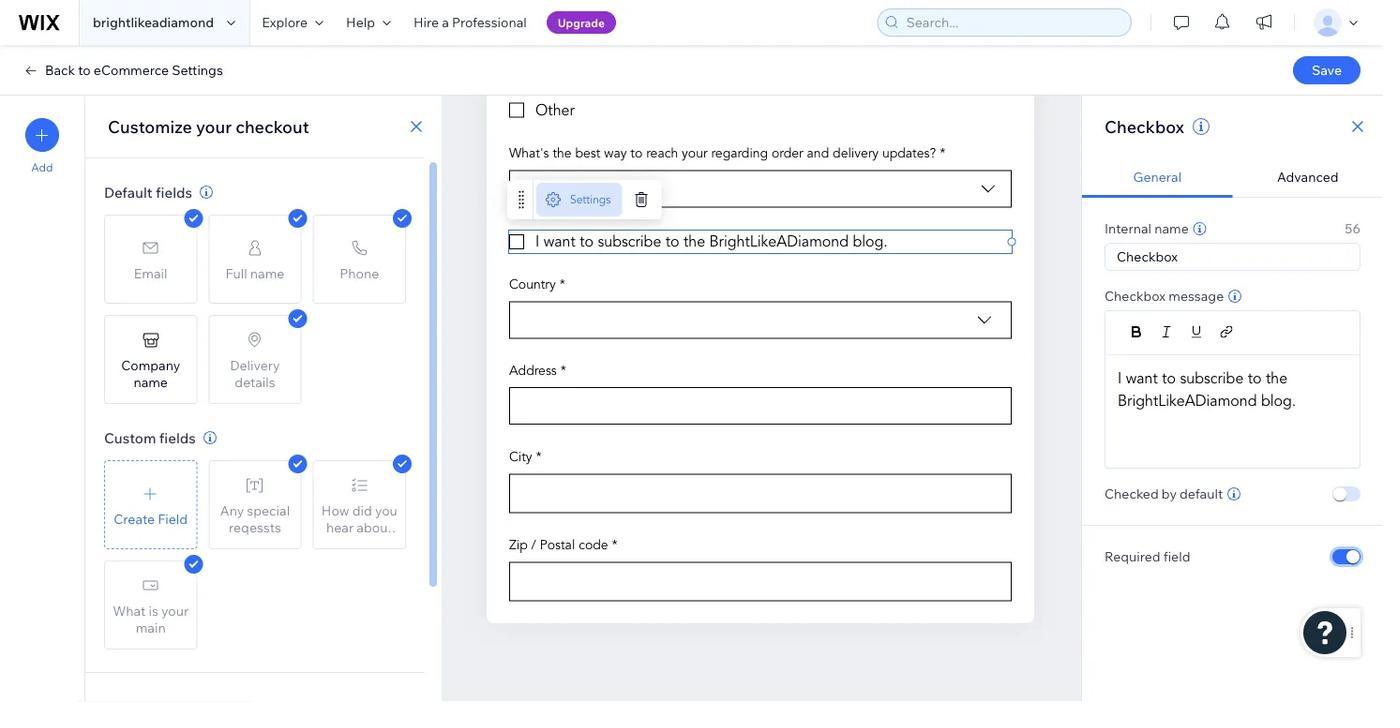 Task type: vqa. For each thing, say whether or not it's contained in the screenshot.
Card
no



Task type: describe. For each thing, give the bounding box(es) containing it.
professional
[[452, 14, 527, 30]]

checkbox for checkbox message
[[1105, 288, 1166, 304]]

company
[[121, 357, 180, 373]]

back to ecommerce settings button
[[23, 62, 223, 79]]

back
[[45, 62, 75, 78]]

back to ecommerce settings
[[45, 62, 223, 78]]

the
[[1266, 370, 1288, 388]]

create
[[114, 511, 155, 527]]

internal
[[1105, 220, 1151, 237]]

help
[[346, 14, 375, 30]]

message
[[1169, 288, 1224, 304]]

subscribe
[[1180, 370, 1244, 388]]

fields for custom fields
[[159, 429, 196, 447]]

required field
[[1105, 549, 1190, 565]]

general
[[1133, 169, 1182, 185]]

checkbox for checkbox
[[1105, 116, 1184, 137]]

name for company name
[[134, 374, 168, 390]]

fields for default fields
[[156, 183, 192, 201]]

i want to subscribe to the brightlikeadiamond blog.
[[1118, 370, 1300, 410]]

hire a professional link
[[402, 0, 538, 45]]

56
[[1345, 220, 1361, 237]]

upgrade
[[558, 15, 605, 30]]

customize
[[108, 116, 192, 137]]

your
[[196, 116, 232, 137]]

save
[[1312, 62, 1342, 78]]

default fields
[[104, 183, 192, 201]]

brightlikeadiamond
[[93, 14, 214, 30]]

add button
[[25, 118, 59, 174]]

custom
[[104, 429, 156, 447]]

required
[[1105, 549, 1160, 565]]

checked by default
[[1105, 486, 1223, 502]]

default
[[104, 183, 153, 201]]

name for internal name
[[1154, 220, 1189, 237]]

tab list containing general
[[1082, 158, 1383, 198]]

by
[[1162, 486, 1177, 502]]

checkout
[[236, 116, 309, 137]]

2 horizontal spatial to
[[1248, 370, 1262, 388]]

help button
[[335, 0, 402, 45]]

company name
[[121, 357, 180, 390]]



Task type: locate. For each thing, give the bounding box(es) containing it.
to right back
[[78, 62, 91, 78]]

0 horizontal spatial name
[[134, 374, 168, 390]]

i
[[1118, 370, 1122, 388]]

internal name
[[1105, 220, 1189, 237]]

hire a professional
[[413, 14, 527, 30]]

create field button
[[104, 460, 197, 549]]

save button
[[1293, 56, 1361, 84]]

1 horizontal spatial to
[[1162, 370, 1176, 388]]

settings
[[172, 62, 223, 78], [570, 193, 611, 207]]

explore
[[262, 14, 308, 30]]

a
[[442, 14, 449, 30]]

Search... field
[[901, 9, 1125, 36]]

name inside company name
[[134, 374, 168, 390]]

hire
[[413, 14, 439, 30]]

to right 'want'
[[1162, 370, 1176, 388]]

1 checkbox from the top
[[1105, 116, 1184, 137]]

1 horizontal spatial name
[[1154, 220, 1189, 237]]

name right internal
[[1154, 220, 1189, 237]]

advanced
[[1277, 169, 1339, 185]]

0 horizontal spatial settings
[[172, 62, 223, 78]]

want
[[1126, 370, 1158, 388]]

settings button
[[536, 183, 622, 217]]

fields right default
[[156, 183, 192, 201]]

name
[[1154, 220, 1189, 237], [134, 374, 168, 390]]

custom fields
[[104, 429, 196, 447]]

add
[[31, 160, 53, 174]]

to left the
[[1248, 370, 1262, 388]]

1 vertical spatial settings
[[570, 193, 611, 207]]

advanced button
[[1233, 158, 1383, 198]]

to
[[78, 62, 91, 78], [1162, 370, 1176, 388], [1248, 370, 1262, 388]]

brightlikeadiamond
[[1118, 392, 1257, 410]]

checked
[[1105, 486, 1159, 502]]

0 vertical spatial name
[[1154, 220, 1189, 237]]

field
[[158, 511, 188, 527]]

fields right the custom
[[159, 429, 196, 447]]

1 vertical spatial name
[[134, 374, 168, 390]]

0 horizontal spatial to
[[78, 62, 91, 78]]

upgrade button
[[546, 11, 616, 34]]

2 checkbox from the top
[[1105, 288, 1166, 304]]

1 vertical spatial checkbox
[[1105, 288, 1166, 304]]

Internal name field
[[1111, 244, 1354, 270]]

to inside button
[[78, 62, 91, 78]]

1 horizontal spatial settings
[[570, 193, 611, 207]]

0 vertical spatial settings
[[172, 62, 223, 78]]

create field
[[114, 511, 188, 527]]

default
[[1180, 486, 1223, 502]]

ecommerce
[[94, 62, 169, 78]]

tab list
[[1082, 158, 1383, 198]]

checkbox message
[[1105, 288, 1224, 304]]

1 vertical spatial fields
[[159, 429, 196, 447]]

name down the company
[[134, 374, 168, 390]]

checkbox
[[1105, 116, 1184, 137], [1105, 288, 1166, 304]]

fields
[[156, 183, 192, 201], [159, 429, 196, 447]]

0 vertical spatial fields
[[156, 183, 192, 201]]

0 vertical spatial checkbox
[[1105, 116, 1184, 137]]

field
[[1163, 549, 1190, 565]]

checkbox up "general"
[[1105, 116, 1184, 137]]

blog.
[[1261, 392, 1296, 410]]

general button
[[1082, 158, 1233, 198]]

checkbox left message
[[1105, 288, 1166, 304]]

customize your checkout
[[108, 116, 309, 137]]



